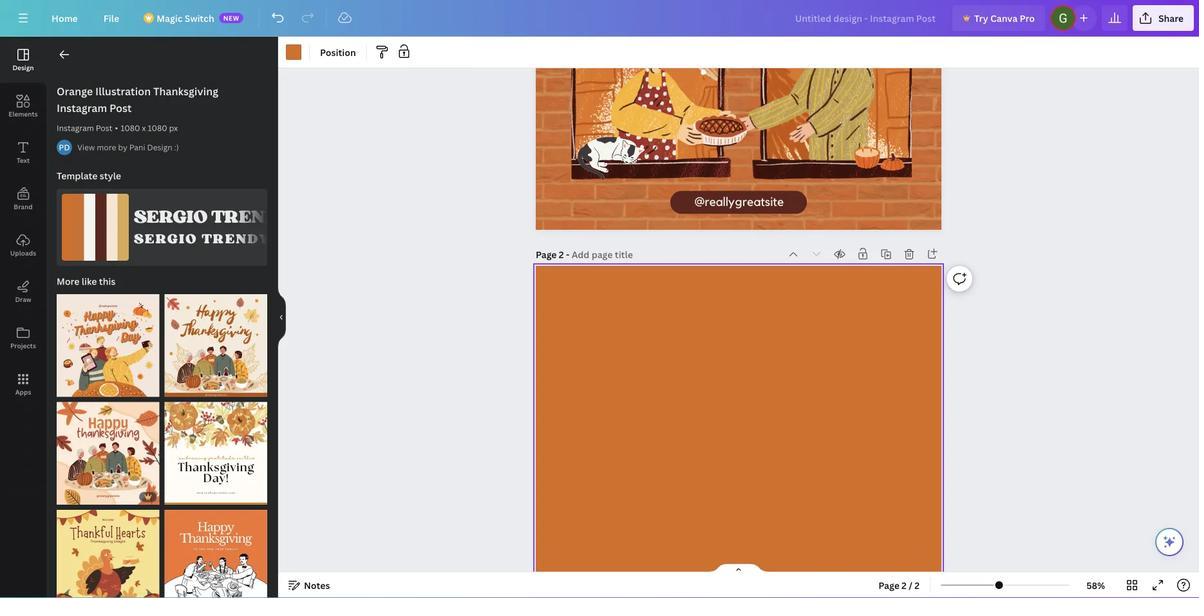 Task type: vqa. For each thing, say whether or not it's contained in the screenshot.
left party
no



Task type: locate. For each thing, give the bounding box(es) containing it.
elements button
[[0, 83, 46, 129]]

file button
[[93, 5, 130, 31]]

post inside orange illustration thanksgiving instagram post
[[109, 101, 132, 115]]

orange watercolor happy thanksgiving instagram post image
[[165, 402, 267, 505]]

0 horizontal spatial page
[[536, 249, 557, 261]]

page for page 2 -
[[536, 249, 557, 261]]

58%
[[1087, 579, 1105, 592]]

2 left /
[[902, 579, 907, 592]]

design left ":)"
[[147, 142, 172, 153]]

page left -
[[536, 249, 557, 261]]

1 vertical spatial design
[[147, 142, 172, 153]]

brand
[[14, 202, 33, 211]]

page inside button
[[879, 579, 900, 592]]

@reallygreatsite
[[695, 196, 784, 209]]

pani
[[129, 142, 145, 153]]

0 vertical spatial design
[[13, 63, 34, 72]]

post
[[109, 101, 132, 115], [96, 123, 112, 133]]

2 left -
[[559, 249, 564, 261]]

page 2 -
[[536, 249, 572, 261]]

design
[[13, 63, 34, 72], [147, 142, 172, 153]]

1 horizontal spatial design
[[147, 142, 172, 153]]

instagram up the view
[[57, 123, 94, 133]]

switch
[[185, 12, 214, 24]]

Design title text field
[[785, 5, 948, 31]]

beige yellow cute illustrative happy thanksgiving instagram post group
[[165, 287, 267, 397]]

style
[[100, 170, 121, 182]]

orange white minimal doodle illustrative thanksgiving instagram post group
[[165, 502, 267, 598]]

0 horizontal spatial design
[[13, 63, 34, 72]]

2 for -
[[559, 249, 564, 261]]

try canva pro
[[975, 12, 1035, 24]]

orange watercolor happy thanksgiving instagram post group
[[165, 395, 267, 505]]

instagram
[[57, 101, 107, 115], [57, 123, 94, 133]]

0 vertical spatial post
[[109, 101, 132, 115]]

#db6a17 image
[[286, 44, 301, 60], [286, 44, 301, 60]]

2 instagram from the top
[[57, 123, 94, 133]]

2 right /
[[915, 579, 920, 592]]

view
[[77, 142, 95, 153]]

1 horizontal spatial 1080
[[148, 123, 167, 133]]

page 2 / 2 button
[[874, 575, 925, 596]]

text button
[[0, 129, 46, 176]]

instagram post
[[57, 123, 112, 133]]

side panel tab list
[[0, 37, 46, 408]]

show pages image
[[708, 564, 770, 574]]

new
[[223, 14, 239, 22]]

design inside 'button'
[[147, 142, 172, 153]]

draw button
[[0, 269, 46, 315]]

-
[[566, 249, 570, 261]]

more
[[97, 142, 116, 153]]

1080 right x
[[148, 123, 167, 133]]

orange illustrated happy thanksgiving day instagram post image
[[57, 402, 159, 505]]

post up more
[[96, 123, 112, 133]]

page left /
[[879, 579, 900, 592]]

1080
[[121, 123, 140, 133], [148, 123, 167, 133]]

orange playful thanksgiving instagram post group
[[57, 287, 159, 397]]

file
[[104, 12, 119, 24]]

orange
[[57, 84, 93, 98]]

share button
[[1133, 5, 1194, 31]]

1080 x 1080 px
[[121, 123, 178, 133]]

page for page 2 / 2
[[879, 579, 900, 592]]

hide image
[[278, 287, 286, 348]]

position button
[[315, 42, 361, 62]]

pani design :) image
[[57, 140, 72, 155]]

page
[[536, 249, 557, 261], [879, 579, 900, 592]]

main menu bar
[[0, 0, 1199, 37]]

orange playful thanksgiving instagram post image
[[57, 294, 159, 397]]

orange white minimal doodle illustrative thanksgiving instagram post image
[[165, 510, 267, 598]]

design button
[[0, 37, 46, 83]]

page 2 / 2
[[879, 579, 920, 592]]

elements
[[9, 110, 38, 118]]

0 vertical spatial instagram
[[57, 101, 107, 115]]

0 vertical spatial trendy
[[211, 205, 292, 228]]

1 vertical spatial instagram
[[57, 123, 94, 133]]

instagram down orange
[[57, 101, 107, 115]]

post down illustration
[[109, 101, 132, 115]]

text
[[17, 156, 30, 165]]

1080 left x
[[121, 123, 140, 133]]

1 horizontal spatial 2
[[902, 579, 907, 592]]

0 horizontal spatial 1080
[[121, 123, 140, 133]]

home
[[52, 12, 78, 24]]

notes
[[304, 579, 330, 592]]

2
[[559, 249, 564, 261], [902, 579, 907, 592], [915, 579, 920, 592]]

sergio
[[134, 205, 207, 228], [134, 231, 197, 247]]

0 horizontal spatial 2
[[559, 249, 564, 261]]

0 vertical spatial sergio
[[134, 205, 207, 228]]

1 horizontal spatial page
[[879, 579, 900, 592]]

design up "elements" button
[[13, 63, 34, 72]]

1 vertical spatial page
[[879, 579, 900, 592]]

pani design :) element
[[57, 140, 72, 155]]

home link
[[41, 5, 88, 31]]

/
[[909, 579, 913, 592]]

uploads button
[[0, 222, 46, 269]]

0 vertical spatial page
[[536, 249, 557, 261]]

trendy
[[211, 205, 292, 228], [202, 231, 271, 247]]

template style
[[57, 170, 121, 182]]

1 instagram from the top
[[57, 101, 107, 115]]

1 vertical spatial sergio
[[134, 231, 197, 247]]



Task type: describe. For each thing, give the bounding box(es) containing it.
template
[[57, 170, 98, 182]]

illustration
[[95, 84, 151, 98]]

58% button
[[1075, 575, 1117, 596]]

pro
[[1020, 12, 1035, 24]]

notes button
[[283, 575, 335, 596]]

more
[[57, 275, 79, 288]]

orange illustration thanksgiving instagram post
[[57, 84, 218, 115]]

like
[[82, 275, 97, 288]]

sergio trendy sergio trendy
[[134, 205, 292, 247]]

projects
[[10, 341, 36, 350]]

try canva pro button
[[953, 5, 1045, 31]]

2 1080 from the left
[[148, 123, 167, 133]]

canva assistant image
[[1162, 535, 1177, 550]]

this
[[99, 275, 115, 288]]

1 vertical spatial post
[[96, 123, 112, 133]]

beige yellow cute illustrative happy thanksgiving instagram post image
[[165, 294, 267, 397]]

px
[[169, 123, 178, 133]]

view more by pani design :)
[[77, 142, 179, 153]]

uploads
[[10, 249, 36, 257]]

design inside button
[[13, 63, 34, 72]]

orange illustrated happy thanksgiving day instagram post group
[[57, 395, 159, 505]]

1 1080 from the left
[[121, 123, 140, 133]]

try
[[975, 12, 988, 24]]

1 sergio from the top
[[134, 205, 207, 228]]

2 for /
[[902, 579, 907, 592]]

2 sergio from the top
[[134, 231, 197, 247]]

:)
[[174, 142, 179, 153]]

draw
[[15, 295, 31, 304]]

magic switch
[[157, 12, 214, 24]]

2 horizontal spatial 2
[[915, 579, 920, 592]]

view more by pani design :) button
[[77, 141, 179, 154]]

apps
[[15, 388, 31, 396]]

by
[[118, 142, 127, 153]]

instagram inside orange illustration thanksgiving instagram post
[[57, 101, 107, 115]]

projects button
[[0, 315, 46, 361]]

1 vertical spatial trendy
[[202, 231, 271, 247]]

thanksgiving
[[153, 84, 218, 98]]

magic
[[157, 12, 183, 24]]

position
[[320, 46, 356, 58]]

apps button
[[0, 361, 46, 408]]

Page title text field
[[572, 248, 634, 261]]

yellow illustrative thanksgiving instagram post image
[[57, 510, 159, 598]]

share
[[1159, 12, 1184, 24]]

canva
[[991, 12, 1018, 24]]

brand button
[[0, 176, 46, 222]]

x
[[142, 123, 146, 133]]

more like this
[[57, 275, 115, 288]]

yellow illustrative thanksgiving instagram post group
[[57, 502, 159, 598]]



